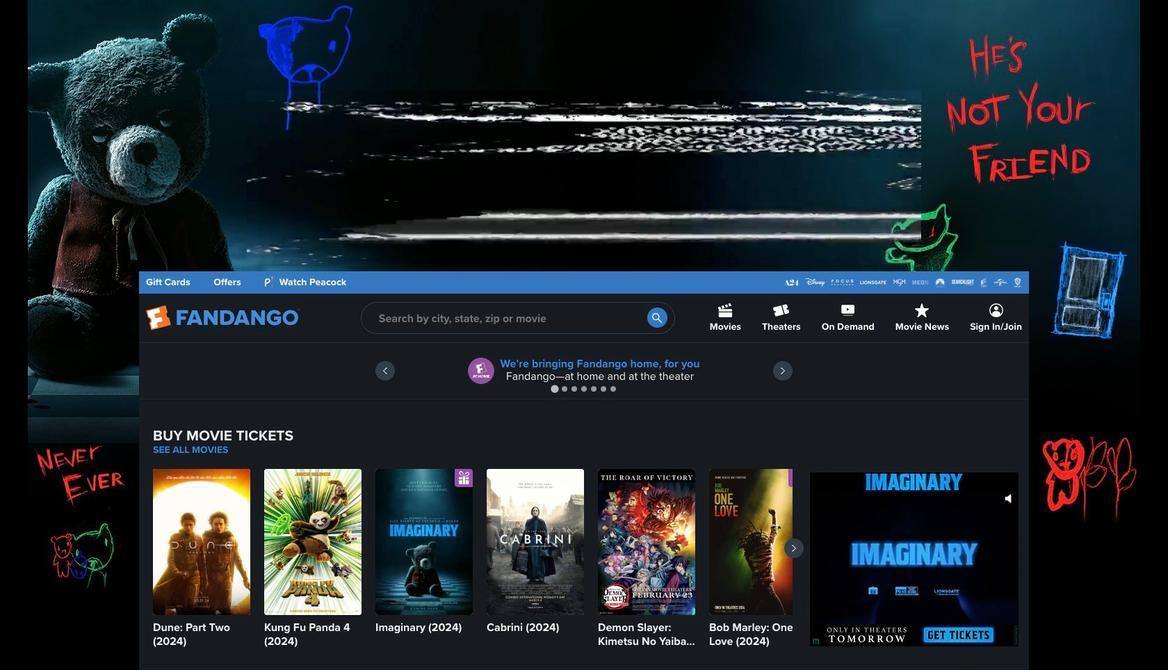Task type: vqa. For each thing, say whether or not it's contained in the screenshot.
1 of 15 group
no



Task type: locate. For each thing, give the bounding box(es) containing it.
dune: part two (2024) poster image
[[153, 469, 250, 615]]

1 horizontal spatial gift box white image
[[789, 469, 807, 487]]

1 vertical spatial advertisement element
[[811, 473, 1019, 647]]

advertisement element
[[247, 90, 922, 264], [811, 473, 1019, 647]]

gift box white image for imaginary (2024) poster image
[[455, 469, 473, 487]]

1 gift box white image from the left
[[455, 469, 473, 487]]

region
[[139, 343, 1030, 399]]

gift box white image for bob marley: one love (2024) poster image
[[789, 469, 807, 487]]

kung fu panda 4 (2024) poster image
[[264, 469, 362, 615]]

gift box white image
[[455, 469, 473, 487], [789, 469, 807, 487]]

0 horizontal spatial gift box white image
[[455, 469, 473, 487]]

imaginary (2024) poster image
[[376, 469, 473, 615]]

None search field
[[361, 302, 675, 334]]

2 gift box white image from the left
[[789, 469, 807, 487]]

Search by city, state, zip or movie text field
[[361, 302, 675, 334]]



Task type: describe. For each thing, give the bounding box(es) containing it.
bob marley: one love (2024) poster image
[[710, 469, 807, 615]]

cabrini (2024) poster image
[[487, 469, 584, 615]]

select a slide to show tab list
[[139, 383, 1030, 394]]

offer icon image
[[469, 358, 495, 384]]

demon slayer: kimetsu no yaiba - to the hashira training (2024) poster image
[[598, 469, 696, 615]]

0 vertical spatial advertisement element
[[247, 90, 922, 264]]



